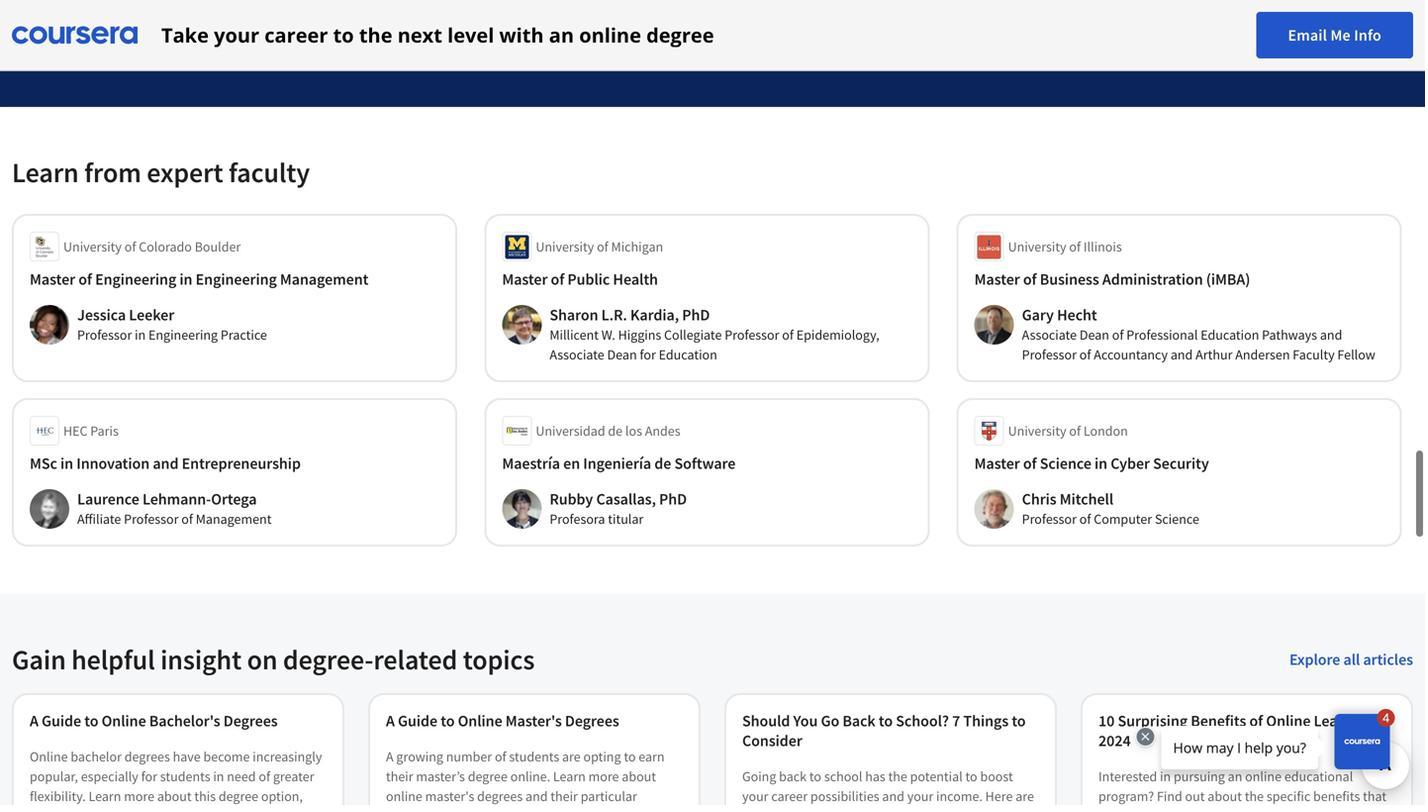 Task type: vqa. For each thing, say whether or not it's contained in the screenshot.
Universidad
yes



Task type: locate. For each thing, give the bounding box(es) containing it.
in right msc
[[60, 454, 73, 473]]

0 vertical spatial students
[[509, 748, 560, 765]]

degree
[[647, 21, 715, 49], [468, 767, 508, 785], [219, 787, 259, 805]]

for down higgins
[[640, 346, 656, 363]]

0 vertical spatial associate
[[1023, 326, 1077, 344]]

professor inside jessica leeker professor in engineering practice
[[77, 326, 132, 344]]

your down going
[[743, 787, 769, 805]]

about right the out at the right
[[1208, 787, 1243, 805]]

1 vertical spatial more
[[124, 787, 155, 805]]

of inside the 10 surprising benefits of online learning in 2024
[[1250, 711, 1264, 731]]

an right pursuing
[[1229, 767, 1243, 785]]

me
[[1331, 25, 1351, 45]]

of down mitchell
[[1080, 510, 1092, 528]]

0 horizontal spatial degrees
[[124, 748, 170, 765]]

1 horizontal spatial management
[[280, 269, 369, 289]]

msc
[[30, 454, 57, 473]]

growing
[[396, 748, 444, 765]]

health
[[613, 269, 658, 289]]

about down earn
[[622, 767, 657, 785]]

learn down especially
[[89, 787, 121, 805]]

and down has
[[883, 787, 905, 805]]

higgins
[[618, 326, 662, 344]]

master for master of science in cyber security
[[975, 454, 1021, 473]]

2 horizontal spatial online
[[1246, 767, 1282, 785]]

engineering down leeker
[[149, 326, 218, 344]]

a up popular,
[[30, 711, 39, 731]]

an right with at the left of the page
[[549, 21, 574, 49]]

1 horizontal spatial online
[[579, 21, 642, 49]]

1 horizontal spatial dean
[[1080, 326, 1110, 344]]

educational
[[1285, 767, 1354, 785]]

online right with at the left of the page
[[579, 21, 642, 49]]

to right back
[[810, 767, 822, 785]]

1 horizontal spatial the
[[889, 767, 908, 785]]

0 horizontal spatial for
[[141, 767, 157, 785]]

info
[[1355, 25, 1382, 45]]

1 horizontal spatial for
[[640, 346, 656, 363]]

to left earn
[[624, 748, 636, 765]]

0 vertical spatial for
[[640, 346, 656, 363]]

de left los
[[608, 422, 623, 440]]

1 horizontal spatial their
[[551, 787, 578, 805]]

kardia,
[[631, 305, 679, 325]]

guide
[[42, 711, 81, 731], [398, 711, 438, 731]]

1 vertical spatial an
[[1229, 767, 1243, 785]]

0 horizontal spatial more
[[124, 787, 155, 805]]

1 horizontal spatial learn
[[89, 787, 121, 805]]

learn
[[12, 155, 79, 190], [553, 767, 586, 785], [89, 787, 121, 805]]

andersen
[[1236, 346, 1291, 363]]

online down master's
[[386, 787, 423, 805]]

0 horizontal spatial online
[[386, 787, 423, 805]]

0 horizontal spatial your
[[214, 21, 259, 49]]

entrepreneurship
[[182, 454, 301, 473]]

with
[[500, 21, 544, 49]]

maestría
[[502, 454, 560, 473]]

online up bachelor
[[102, 711, 146, 731]]

1 vertical spatial degree
[[468, 767, 508, 785]]

dean down 'hecht'
[[1080, 326, 1110, 344]]

the left next at the left top of the page
[[359, 21, 393, 49]]

online.
[[511, 767, 551, 785]]

pursuing
[[1174, 767, 1226, 785]]

popular,
[[30, 767, 78, 785]]

0 vertical spatial the
[[359, 21, 393, 49]]

de down andes
[[655, 454, 672, 473]]

learn inside online bachelor degrees have become increasingly popular, especially for students in need of greater flexibility. learn more about this degree optio
[[89, 787, 121, 805]]

1 vertical spatial associate
[[550, 346, 605, 363]]

0 horizontal spatial education
[[659, 346, 718, 363]]

master
[[30, 269, 75, 289], [502, 269, 548, 289], [975, 269, 1021, 289], [975, 454, 1021, 473]]

school?
[[896, 711, 950, 731]]

1 horizontal spatial an
[[1229, 767, 1243, 785]]

of down lehmann- at the bottom left
[[181, 510, 193, 528]]

a down "related"
[[386, 711, 395, 731]]

guide up bachelor
[[42, 711, 81, 731]]

1 vertical spatial online
[[1246, 767, 1282, 785]]

gary
[[1023, 305, 1055, 325]]

coursera image
[[12, 19, 138, 51]]

and down online.
[[526, 787, 548, 805]]

about left this
[[157, 787, 192, 805]]

learn down are
[[553, 767, 586, 785]]

earn
[[639, 748, 665, 765]]

degrees down a guide to online bachelor's degrees
[[124, 748, 170, 765]]

degrees up become
[[224, 711, 278, 731]]

0 vertical spatial degrees
[[124, 748, 170, 765]]

phd right casallas,
[[660, 489, 687, 509]]

1 vertical spatial learn
[[553, 767, 586, 785]]

1 horizontal spatial about
[[622, 767, 657, 785]]

students down 'have'
[[160, 767, 210, 785]]

2 vertical spatial learn
[[89, 787, 121, 805]]

of left public
[[551, 269, 565, 289]]

more down opting
[[589, 767, 619, 785]]

and inside the a growing number of students are opting to earn their master's degree online. learn more about online master's degrees and their particul
[[526, 787, 548, 805]]

should you go back to school? 7 things to consider link
[[743, 711, 1040, 751]]

online up popular,
[[30, 748, 68, 765]]

fellow
[[1338, 346, 1376, 363]]

arthur
[[1196, 346, 1233, 363]]

0 horizontal spatial an
[[549, 21, 574, 49]]

0 horizontal spatial degrees
[[224, 711, 278, 731]]

1 horizontal spatial degrees
[[565, 711, 620, 731]]

of inside the a growing number of students are opting to earn their master's degree online. learn more about online master's degrees and their particul
[[495, 748, 507, 765]]

london
[[1084, 422, 1129, 440]]

engineering down university of colorado boulder
[[95, 269, 176, 289]]

1 horizontal spatial your
[[743, 787, 769, 805]]

colorado
[[139, 238, 192, 255]]

0 horizontal spatial associate
[[550, 346, 605, 363]]

1 horizontal spatial education
[[1201, 326, 1260, 344]]

7
[[953, 711, 961, 731]]

epidemiology,
[[797, 326, 880, 344]]

1 horizontal spatial degree
[[468, 767, 508, 785]]

1 horizontal spatial students
[[509, 748, 560, 765]]

0 horizontal spatial dean
[[608, 346, 637, 363]]

dean down the w.
[[608, 346, 637, 363]]

science down university of london on the right
[[1040, 454, 1092, 473]]

master of science in cyber security
[[975, 454, 1210, 473]]

their down growing
[[386, 767, 414, 785]]

engineering down boulder
[[196, 269, 277, 289]]

to right things
[[1012, 711, 1026, 731]]

learn left from
[[12, 155, 79, 190]]

online up 'number'
[[458, 711, 503, 731]]

2 guide from the left
[[398, 711, 438, 731]]

0 vertical spatial science
[[1040, 454, 1092, 473]]

1 horizontal spatial associate
[[1023, 326, 1077, 344]]

2 horizontal spatial degree
[[647, 21, 715, 49]]

professor inside gary hecht associate dean of professional education pathways and professor of accountancy and arthur andersen faculty fellow
[[1023, 346, 1077, 363]]

your right the take
[[214, 21, 259, 49]]

university for science
[[1009, 422, 1067, 440]]

next
[[398, 21, 443, 49]]

go
[[821, 711, 840, 731]]

of right 'number'
[[495, 748, 507, 765]]

phd up collegiate
[[682, 305, 710, 325]]

guide up growing
[[398, 711, 438, 731]]

1 vertical spatial for
[[141, 767, 157, 785]]

associate down millicent
[[550, 346, 605, 363]]

science inside chris mitchell professor of computer science
[[1156, 510, 1200, 528]]

0 vertical spatial education
[[1201, 326, 1260, 344]]

bachelor's
[[149, 711, 220, 731]]

professor down jessica
[[77, 326, 132, 344]]

2 horizontal spatial the
[[1246, 787, 1265, 805]]

master of engineering in engineering management link
[[30, 269, 440, 289]]

management inside laurence lehmann-ortega affiliate professor of management
[[196, 510, 272, 528]]

of
[[125, 238, 136, 255], [597, 238, 609, 255], [1070, 238, 1081, 255], [78, 269, 92, 289], [551, 269, 565, 289], [1024, 269, 1037, 289], [783, 326, 794, 344], [1113, 326, 1124, 344], [1080, 346, 1092, 363], [1070, 422, 1081, 440], [1024, 454, 1037, 473], [181, 510, 193, 528], [1080, 510, 1092, 528], [1250, 711, 1264, 731], [495, 748, 507, 765], [259, 767, 270, 785]]

in down leeker
[[135, 326, 146, 344]]

1 vertical spatial science
[[1156, 510, 1200, 528]]

related
[[374, 642, 458, 677]]

university up business at the right
[[1009, 238, 1067, 255]]

1 vertical spatial phd
[[660, 489, 687, 509]]

master for master of public health
[[502, 269, 548, 289]]

science right computer
[[1156, 510, 1200, 528]]

online up specific
[[1246, 767, 1282, 785]]

0 horizontal spatial degree
[[219, 787, 259, 805]]

number
[[446, 748, 492, 765]]

more inside the a growing number of students are opting to earn their master's degree online. learn more about online master's degrees and their particul
[[589, 767, 619, 785]]

your
[[214, 21, 259, 49], [743, 787, 769, 805], [908, 787, 934, 805]]

email
[[1289, 25, 1328, 45]]

master of public health
[[502, 269, 658, 289]]

1 vertical spatial degrees
[[477, 787, 523, 805]]

consider
[[743, 731, 803, 751]]

0 horizontal spatial management
[[196, 510, 272, 528]]

1 vertical spatial dean
[[608, 346, 637, 363]]

1 vertical spatial students
[[160, 767, 210, 785]]

2 vertical spatial the
[[1246, 787, 1265, 805]]

gain helpful insight on degree-related topics
[[12, 642, 535, 677]]

illinois
[[1084, 238, 1123, 255]]

of left epidemiology,
[[783, 326, 794, 344]]

school
[[825, 767, 863, 785]]

affiliate
[[77, 510, 121, 528]]

0 horizontal spatial career
[[265, 21, 328, 49]]

associate down gary
[[1023, 326, 1077, 344]]

going
[[743, 767, 777, 785]]

to up bachelor
[[84, 711, 98, 731]]

in up the find at the bottom right of the page
[[1161, 767, 1172, 785]]

engineering for of
[[196, 269, 277, 289]]

engineering inside jessica leeker professor in engineering practice
[[149, 326, 218, 344]]

1 vertical spatial de
[[655, 454, 672, 473]]

university for public
[[536, 238, 594, 255]]

business
[[1040, 269, 1100, 289]]

more down especially
[[124, 787, 155, 805]]

1 vertical spatial management
[[196, 510, 272, 528]]

of right benefits at right bottom
[[1250, 711, 1264, 731]]

0 vertical spatial their
[[386, 767, 414, 785]]

1 horizontal spatial degrees
[[477, 787, 523, 805]]

degrees up opting
[[565, 711, 620, 731]]

students up online.
[[509, 748, 560, 765]]

a growing number of students are opting to earn their master's degree online. learn more about online master's degrees and their particul
[[386, 748, 665, 805]]

professor down lehmann- at the bottom left
[[124, 510, 179, 528]]

andes
[[645, 422, 681, 440]]

0 horizontal spatial about
[[157, 787, 192, 805]]

their
[[386, 767, 414, 785], [551, 787, 578, 805]]

income.
[[937, 787, 983, 805]]

software
[[675, 454, 736, 473]]

0 vertical spatial more
[[589, 767, 619, 785]]

innovation
[[76, 454, 150, 473]]

master's
[[506, 711, 562, 731]]

university up "master of science in cyber security"
[[1009, 422, 1067, 440]]

1 horizontal spatial more
[[589, 767, 619, 785]]

online inside online bachelor degrees have become increasingly popular, especially for students in need of greater flexibility. learn more about this degree optio
[[30, 748, 68, 765]]

you
[[794, 711, 818, 731]]

0 horizontal spatial the
[[359, 21, 393, 49]]

2 vertical spatial online
[[386, 787, 423, 805]]

university up master of public health
[[536, 238, 594, 255]]

about inside online bachelor degrees have become increasingly popular, especially for students in need of greater flexibility. learn more about this degree optio
[[157, 787, 192, 805]]

the right has
[[889, 767, 908, 785]]

in right learning
[[1377, 711, 1390, 731]]

1 degrees from the left
[[224, 711, 278, 731]]

1 horizontal spatial de
[[655, 454, 672, 473]]

from
[[84, 155, 141, 190]]

ortega
[[211, 489, 257, 509]]

1 horizontal spatial career
[[772, 787, 808, 805]]

university of illinois
[[1009, 238, 1123, 255]]

a left growing
[[386, 748, 394, 765]]

to up income.
[[966, 767, 978, 785]]

your down potential
[[908, 787, 934, 805]]

degree-
[[283, 642, 374, 677]]

2 vertical spatial degree
[[219, 787, 259, 805]]

previous testimonial element
[[36, 0, 83, 361]]

to inside the a growing number of students are opting to earn their master's degree online. learn more about online master's degrees and their particul
[[624, 748, 636, 765]]

education down collegiate
[[659, 346, 718, 363]]

degrees down online.
[[477, 787, 523, 805]]

in left cyber
[[1095, 454, 1108, 473]]

professor down gary
[[1023, 346, 1077, 363]]

2 horizontal spatial about
[[1208, 787, 1243, 805]]

and down professional
[[1171, 346, 1194, 363]]

to right the back
[[879, 711, 893, 731]]

of up gary
[[1024, 269, 1037, 289]]

phd
[[682, 305, 710, 325], [660, 489, 687, 509]]

professor right collegiate
[[725, 326, 780, 344]]

in down become
[[213, 767, 224, 785]]

0 vertical spatial career
[[265, 21, 328, 49]]

to left next at the left top of the page
[[333, 21, 354, 49]]

professional
[[1127, 326, 1199, 344]]

2 horizontal spatial learn
[[553, 767, 586, 785]]

going back to school has the potential to boost your career possibilities and your income. here ar
[[743, 767, 1035, 805]]

professor down 'chris'
[[1023, 510, 1077, 528]]

education up arthur at the right top of the page
[[1201, 326, 1260, 344]]

dean inside sharon l.r. kardia, phd millicent w. higgins collegiate professor of epidemiology, associate dean for education
[[608, 346, 637, 363]]

0 vertical spatial online
[[579, 21, 642, 49]]

the inside going back to school has the potential to boost your career possibilities and your income. here ar
[[889, 767, 908, 785]]

a for a guide to online master's degrees
[[386, 711, 395, 731]]

0 horizontal spatial students
[[160, 767, 210, 785]]

chris mitchell professor of computer science
[[1023, 489, 1200, 528]]

specific
[[1267, 787, 1311, 805]]

0 vertical spatial learn
[[12, 155, 79, 190]]

online left learning
[[1267, 711, 1311, 731]]

the left specific
[[1246, 787, 1265, 805]]

associate inside gary hecht associate dean of professional education pathways and professor of accountancy and arthur andersen faculty fellow
[[1023, 326, 1077, 344]]

2 degrees from the left
[[565, 711, 620, 731]]

0 vertical spatial phd
[[682, 305, 710, 325]]

learn inside the a growing number of students are opting to earn their master's degree online. learn more about online master's degrees and their particul
[[553, 767, 586, 785]]

their down are
[[551, 787, 578, 805]]

0 vertical spatial dean
[[1080, 326, 1110, 344]]

1 vertical spatial the
[[889, 767, 908, 785]]

1 guide from the left
[[42, 711, 81, 731]]

expert
[[147, 155, 223, 190]]

0 vertical spatial management
[[280, 269, 369, 289]]

articles
[[1364, 650, 1414, 669]]

0 vertical spatial de
[[608, 422, 623, 440]]

opting
[[584, 748, 621, 765]]

take your career to the next level with an online degree
[[161, 21, 715, 49]]

for right especially
[[141, 767, 157, 785]]

boost
[[981, 767, 1014, 785]]

0 horizontal spatial science
[[1040, 454, 1092, 473]]

1 vertical spatial career
[[772, 787, 808, 805]]

administration
[[1103, 269, 1204, 289]]

1 horizontal spatial guide
[[398, 711, 438, 731]]

university of michigan
[[536, 238, 664, 255]]

(imba)
[[1207, 269, 1251, 289]]

dean
[[1080, 326, 1110, 344], [608, 346, 637, 363]]

of right need
[[259, 767, 270, 785]]

university up jessica
[[63, 238, 122, 255]]

students inside online bachelor degrees have become increasingly popular, especially for students in need of greater flexibility. learn more about this degree optio
[[160, 767, 210, 785]]

of left illinois
[[1070, 238, 1081, 255]]

education inside sharon l.r. kardia, phd millicent w. higgins collegiate professor of epidemiology, associate dean for education
[[659, 346, 718, 363]]

for inside online bachelor degrees have become increasingly popular, especially for students in need of greater flexibility. learn more about this degree optio
[[141, 767, 157, 785]]

a inside the a growing number of students are opting to earn their master's degree online. learn more about online master's degrees and their particul
[[386, 748, 394, 765]]

0 vertical spatial degree
[[647, 21, 715, 49]]

of up jessica
[[78, 269, 92, 289]]

0 horizontal spatial guide
[[42, 711, 81, 731]]

in down colorado
[[180, 269, 193, 289]]

associate inside sharon l.r. kardia, phd millicent w. higgins collegiate professor of epidemiology, associate dean for education
[[550, 346, 605, 363]]

in
[[180, 269, 193, 289], [135, 326, 146, 344], [60, 454, 73, 473], [1095, 454, 1108, 473], [1377, 711, 1390, 731], [213, 767, 224, 785], [1161, 767, 1172, 785]]

1 vertical spatial education
[[659, 346, 718, 363]]

1 horizontal spatial science
[[1156, 510, 1200, 528]]

master of business administration (imba) link
[[975, 269, 1385, 289]]



Task type: describe. For each thing, give the bounding box(es) containing it.
michigan
[[612, 238, 664, 255]]

degrees inside the a growing number of students are opting to earn their master's degree online. learn more about online master's degrees and their particul
[[477, 787, 523, 805]]

things
[[964, 711, 1009, 731]]

of left london
[[1070, 422, 1081, 440]]

helpful
[[71, 642, 155, 677]]

and up lehmann- at the bottom left
[[153, 454, 179, 473]]

for inside sharon l.r. kardia, phd millicent w. higgins collegiate professor of epidemiology, associate dean for education
[[640, 346, 656, 363]]

hec
[[63, 422, 88, 440]]

hecht
[[1058, 305, 1098, 325]]

of up accountancy
[[1113, 326, 1124, 344]]

master of science in cyber security link
[[975, 454, 1385, 473]]

should you go back to school? 7 things to consider
[[743, 711, 1026, 751]]

of inside online bachelor degrees have become increasingly popular, especially for students in need of greater flexibility. learn more about this degree optio
[[259, 767, 270, 785]]

computer
[[1094, 510, 1153, 528]]

and up the faculty at the top
[[1321, 326, 1343, 344]]

online bachelor degrees have become increasingly popular, especially for students in need of greater flexibility. learn more about this degree optio
[[30, 748, 322, 805]]

the inside interested in pursuing an online educational program? find out about the specific benefits tha
[[1246, 787, 1265, 805]]

universidad
[[536, 422, 606, 440]]

guide for a guide to online master's degrees
[[398, 711, 438, 731]]

public
[[568, 269, 610, 289]]

faculty
[[229, 155, 310, 190]]

education inside gary hecht associate dean of professional education pathways and professor of accountancy and arthur andersen faculty fellow
[[1201, 326, 1260, 344]]

about inside the a growing number of students are opting to earn their master's degree online. learn more about online master's degrees and their particul
[[622, 767, 657, 785]]

next testimonial element
[[1343, 0, 1390, 361]]

a for a guide to online bachelor's degrees
[[30, 711, 39, 731]]

paris
[[90, 422, 119, 440]]

university of london
[[1009, 422, 1129, 440]]

this
[[194, 787, 216, 805]]

greater
[[273, 767, 314, 785]]

has
[[866, 767, 886, 785]]

master of public health link
[[502, 269, 912, 289]]

guide for a guide to online bachelor's degrees
[[42, 711, 81, 731]]

degree inside the a growing number of students are opting to earn their master's degree online. learn more about online master's degrees and their particul
[[468, 767, 508, 785]]

are
[[562, 748, 581, 765]]

0 horizontal spatial learn
[[12, 155, 79, 190]]

ingeniería
[[584, 454, 652, 473]]

career inside going back to school has the potential to boost your career possibilities and your income. here ar
[[772, 787, 808, 805]]

all
[[1344, 650, 1361, 669]]

maestría en ingeniería de software
[[502, 454, 736, 473]]

program?
[[1099, 787, 1155, 805]]

mitchell
[[1060, 489, 1114, 509]]

slides element
[[12, 47, 1414, 67]]

in inside interested in pursuing an online educational program? find out about the specific benefits tha
[[1161, 767, 1172, 785]]

master's
[[425, 787, 475, 805]]

0 vertical spatial an
[[549, 21, 574, 49]]

online inside the a growing number of students are opting to earn their master's degree online. learn more about online master's degrees and their particul
[[386, 787, 423, 805]]

security
[[1154, 454, 1210, 473]]

degrees for a guide to online master's degrees
[[565, 711, 620, 731]]

and inside going back to school has the potential to boost your career possibilities and your income. here ar
[[883, 787, 905, 805]]

hec paris
[[63, 422, 119, 440]]

an inside interested in pursuing an online educational program? find out about the specific benefits tha
[[1229, 767, 1243, 785]]

degrees inside online bachelor degrees have become increasingly popular, especially for students in need of greater flexibility. learn more about this degree optio
[[124, 748, 170, 765]]

explore all articles
[[1290, 650, 1414, 669]]

professor inside chris mitchell professor of computer science
[[1023, 510, 1077, 528]]

leeker
[[129, 305, 174, 325]]

engineering for leeker
[[149, 326, 218, 344]]

potential
[[911, 767, 963, 785]]

rubby casallas, phd profesora titular
[[550, 489, 687, 528]]

en
[[564, 454, 580, 473]]

interested in pursuing an online educational program? find out about the specific benefits tha
[[1099, 767, 1387, 805]]

sharon
[[550, 305, 599, 325]]

degrees for a guide to online bachelor's degrees
[[224, 711, 278, 731]]

laurence
[[77, 489, 139, 509]]

collegiate
[[664, 326, 722, 344]]

w.
[[602, 326, 616, 344]]

become
[[204, 748, 250, 765]]

level
[[448, 21, 494, 49]]

jessica leeker professor in engineering practice
[[77, 305, 267, 344]]

professor inside sharon l.r. kardia, phd millicent w. higgins collegiate professor of epidemiology, associate dean for education
[[725, 326, 780, 344]]

a guide to online bachelor's degrees
[[30, 711, 278, 731]]

back
[[779, 767, 807, 785]]

benefits
[[1314, 787, 1361, 805]]

online inside interested in pursuing an online educational program? find out about the specific benefits tha
[[1246, 767, 1282, 785]]

professor inside laurence lehmann-ortega affiliate professor of management
[[124, 510, 179, 528]]

about inside interested in pursuing an online educational program? find out about the specific benefits tha
[[1208, 787, 1243, 805]]

find
[[1158, 787, 1183, 805]]

0 horizontal spatial de
[[608, 422, 623, 440]]

2 horizontal spatial your
[[908, 787, 934, 805]]

to up 'number'
[[441, 711, 455, 731]]

university of colorado boulder
[[63, 238, 241, 255]]

need
[[227, 767, 256, 785]]

benefits
[[1192, 711, 1247, 731]]

back
[[843, 711, 876, 731]]

casallas,
[[597, 489, 656, 509]]

of left michigan
[[597, 238, 609, 255]]

students inside the a growing number of students are opting to earn their master's degree online. learn more about online master's degrees and their particul
[[509, 748, 560, 765]]

msc in innovation and entrepreneurship link
[[30, 454, 440, 473]]

phd inside sharon l.r. kardia, phd millicent w. higgins collegiate professor of epidemiology, associate dean for education
[[682, 305, 710, 325]]

online inside the 10 surprising benefits of online learning in 2024
[[1267, 711, 1311, 731]]

dean inside gary hecht associate dean of professional education pathways and professor of accountancy and arthur andersen faculty fellow
[[1080, 326, 1110, 344]]

have
[[173, 748, 201, 765]]

a guide to online master's degrees
[[386, 711, 620, 731]]

in inside the 10 surprising benefits of online learning in 2024
[[1377, 711, 1390, 731]]

out
[[1186, 787, 1206, 805]]

chris
[[1023, 489, 1057, 509]]

accountancy
[[1094, 346, 1169, 363]]

more inside online bachelor degrees have become increasingly popular, especially for students in need of greater flexibility. learn more about this degree optio
[[124, 787, 155, 805]]

sharon l.r. kardia, phd millicent w. higgins collegiate professor of epidemiology, associate dean for education
[[550, 305, 880, 363]]

interested
[[1099, 767, 1158, 785]]

titular
[[608, 510, 644, 528]]

learning
[[1315, 711, 1374, 731]]

a guide to online bachelor's degrees link
[[30, 711, 327, 731]]

of inside laurence lehmann-ortega affiliate professor of management
[[181, 510, 193, 528]]

pathways
[[1263, 326, 1318, 344]]

of left colorado
[[125, 238, 136, 255]]

of up 'chris'
[[1024, 454, 1037, 473]]

a for a growing number of students are opting to earn their master's degree online. learn more about online master's degrees and their particul
[[386, 748, 394, 765]]

in inside online bachelor degrees have become increasingly popular, especially for students in need of greater flexibility. learn more about this degree optio
[[213, 767, 224, 785]]

master for master of business administration (imba)
[[975, 269, 1021, 289]]

cyber
[[1111, 454, 1151, 473]]

master of business administration (imba)
[[975, 269, 1251, 289]]

master's
[[416, 767, 465, 785]]

0 horizontal spatial their
[[386, 767, 414, 785]]

take
[[161, 21, 209, 49]]

in inside jessica leeker professor in engineering practice
[[135, 326, 146, 344]]

explore
[[1290, 650, 1341, 669]]

of inside chris mitchell professor of computer science
[[1080, 510, 1092, 528]]

boulder
[[195, 238, 241, 255]]

of down 'hecht'
[[1080, 346, 1092, 363]]

1 vertical spatial their
[[551, 787, 578, 805]]

2024
[[1099, 731, 1131, 751]]

university for business
[[1009, 238, 1067, 255]]

master of engineering in engineering management
[[30, 269, 369, 289]]

especially
[[81, 767, 138, 785]]

master for master of engineering in engineering management
[[30, 269, 75, 289]]

of inside sharon l.r. kardia, phd millicent w. higgins collegiate professor of epidemiology, associate dean for education
[[783, 326, 794, 344]]

degree inside online bachelor degrees have become increasingly popular, especially for students in need of greater flexibility. learn more about this degree optio
[[219, 787, 259, 805]]

jessica
[[77, 305, 126, 325]]

university for engineering
[[63, 238, 122, 255]]

phd inside rubby casallas, phd profesora titular
[[660, 489, 687, 509]]



